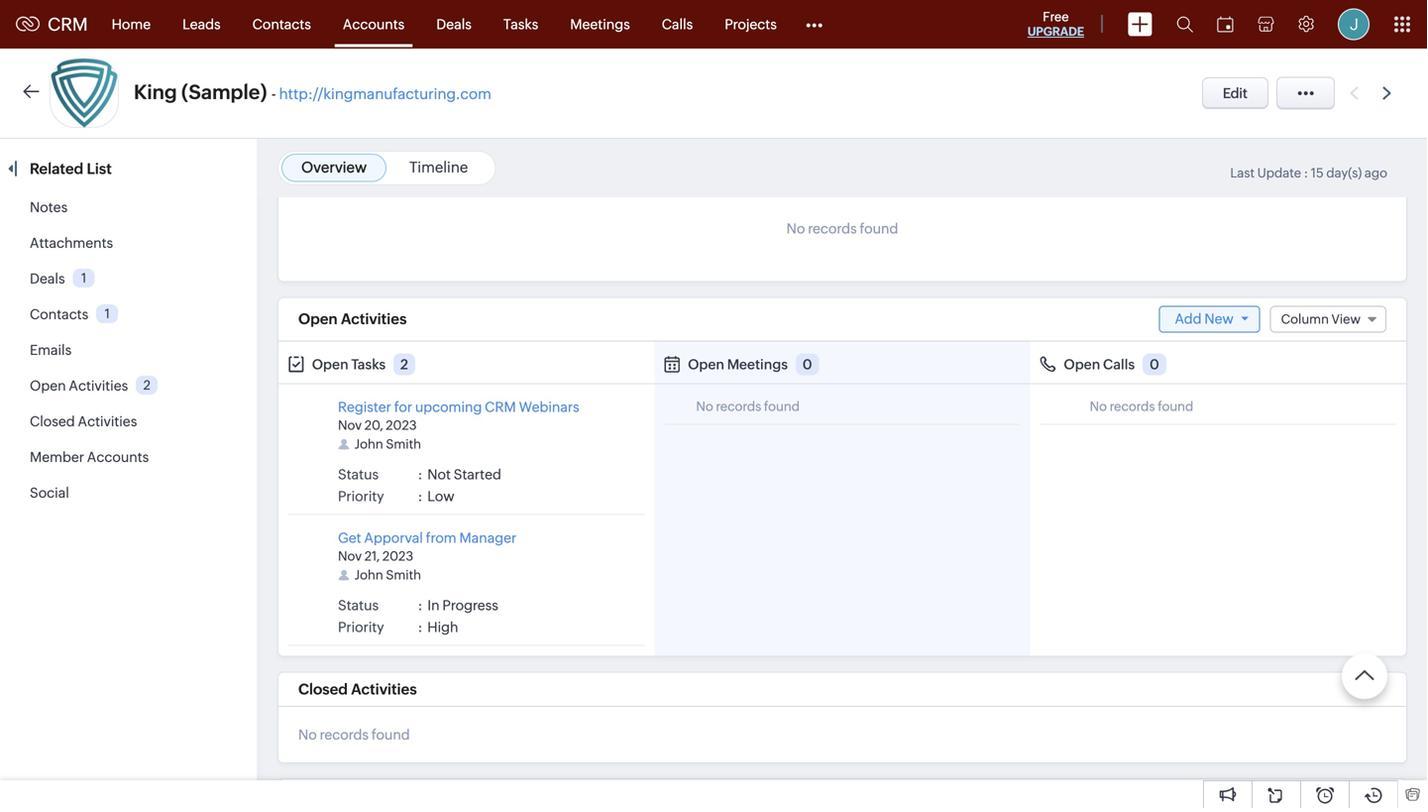 Task type: locate. For each thing, give the bounding box(es) containing it.
contacts
[[252, 16, 311, 32], [30, 306, 88, 322]]

1 smith from the top
[[386, 437, 421, 452]]

deals link up http://kingmanufacturing.com
[[421, 0, 488, 48]]

1 vertical spatial john smith
[[355, 568, 421, 583]]

attachments
[[30, 235, 113, 251]]

0 horizontal spatial contacts link
[[30, 306, 88, 322]]

nov
[[338, 418, 362, 433], [338, 549, 362, 564]]

open
[[298, 310, 338, 328], [312, 356, 349, 372], [688, 356, 725, 372], [1064, 356, 1101, 372], [30, 378, 66, 394]]

add new
[[1175, 311, 1234, 327]]

0 horizontal spatial accounts
[[87, 449, 149, 465]]

status down "21,"
[[338, 597, 379, 613]]

upcoming
[[415, 399, 482, 415]]

0 vertical spatial accounts
[[343, 16, 405, 32]]

leads
[[183, 16, 221, 32]]

1 horizontal spatial deals
[[437, 16, 472, 32]]

1 vertical spatial deals
[[30, 271, 65, 287]]

new
[[1205, 311, 1234, 327]]

projects link
[[709, 0, 793, 48]]

1 john smith from the top
[[355, 437, 421, 452]]

contacts up emails
[[30, 306, 88, 322]]

0 vertical spatial closed activities
[[30, 413, 137, 429]]

: left not
[[418, 466, 423, 482]]

view
[[1332, 312, 1361, 327]]

calls
[[662, 16, 693, 32], [1104, 356, 1135, 372]]

crm left home link
[[48, 14, 88, 34]]

1 horizontal spatial accounts
[[343, 16, 405, 32]]

notes
[[30, 199, 68, 215]]

2 status from the top
[[338, 597, 379, 613]]

priority for : high
[[338, 619, 384, 635]]

no
[[787, 220, 805, 236], [696, 399, 714, 414], [1090, 399, 1108, 414], [298, 727, 317, 743]]

column view
[[1282, 312, 1361, 327]]

member
[[30, 449, 84, 465]]

2 smith from the top
[[386, 568, 421, 583]]

2 0 from the left
[[1150, 356, 1160, 372]]

1 horizontal spatial open activities
[[298, 310, 407, 328]]

0 horizontal spatial 0
[[803, 356, 813, 372]]

smith down for
[[386, 437, 421, 452]]

1 horizontal spatial 1
[[105, 306, 110, 321]]

: for : not started
[[418, 466, 423, 482]]

records
[[808, 220, 857, 236], [716, 399, 762, 414], [1110, 399, 1156, 414], [320, 727, 369, 743]]

1 vertical spatial calls
[[1104, 356, 1135, 372]]

0 vertical spatial crm
[[48, 14, 88, 34]]

king
[[134, 81, 177, 104]]

closed activities link
[[30, 413, 137, 429]]

status
[[338, 466, 379, 482], [338, 597, 379, 613]]

deals link
[[421, 0, 488, 48], [30, 271, 65, 287]]

2023
[[386, 418, 417, 433], [383, 549, 414, 564]]

0 right open calls
[[1150, 356, 1160, 372]]

deals down attachments link
[[30, 271, 65, 287]]

15
[[1311, 166, 1324, 180]]

deals link down attachments link
[[30, 271, 65, 287]]

activities
[[341, 310, 407, 328], [69, 378, 128, 394], [78, 413, 137, 429], [351, 681, 417, 698]]

(sample)
[[181, 81, 267, 104]]

: left high
[[418, 619, 423, 635]]

2 priority from the top
[[338, 619, 384, 635]]

2 john from the top
[[355, 568, 383, 583]]

status down 20,
[[338, 466, 379, 482]]

1 horizontal spatial crm
[[485, 399, 516, 415]]

open meetings
[[688, 356, 788, 372]]

1 vertical spatial john
[[355, 568, 383, 583]]

0 vertical spatial john smith
[[355, 437, 421, 452]]

http://kingmanufacturing.com
[[279, 85, 492, 103]]

0 vertical spatial 1
[[81, 271, 86, 285]]

home link
[[96, 0, 167, 48]]

nov down register
[[338, 418, 362, 433]]

0 for calls
[[1150, 356, 1160, 372]]

tasks
[[504, 16, 539, 32], [351, 356, 386, 372]]

0 vertical spatial deals link
[[421, 0, 488, 48]]

0 horizontal spatial deals link
[[30, 271, 65, 287]]

1 vertical spatial status
[[338, 597, 379, 613]]

accounts link
[[327, 0, 421, 48]]

0 horizontal spatial 1
[[81, 271, 86, 285]]

: left 15
[[1304, 166, 1309, 180]]

0 vertical spatial deals
[[437, 16, 472, 32]]

2023 down for
[[386, 418, 417, 433]]

1 horizontal spatial 2
[[400, 356, 409, 372]]

john down "21,"
[[355, 568, 383, 583]]

1 for contacts
[[105, 306, 110, 321]]

1 horizontal spatial calls
[[1104, 356, 1135, 372]]

open activities
[[298, 310, 407, 328], [30, 378, 128, 394]]

john smith for apporval
[[355, 568, 421, 583]]

2 nov from the top
[[338, 549, 362, 564]]

1 horizontal spatial contacts link
[[237, 0, 327, 48]]

0 right open meetings at the top
[[803, 356, 813, 372]]

previous record image
[[1350, 87, 1359, 100]]

0 vertical spatial nov
[[338, 418, 362, 433]]

1 for deals
[[81, 271, 86, 285]]

0 vertical spatial 2023
[[386, 418, 417, 433]]

meetings link
[[554, 0, 646, 48]]

2 john smith from the top
[[355, 568, 421, 583]]

overview link
[[301, 159, 367, 176]]

found
[[860, 220, 899, 236], [764, 399, 800, 414], [1158, 399, 1194, 414], [372, 727, 410, 743]]

closed
[[30, 413, 75, 429], [298, 681, 348, 698]]

john smith
[[355, 437, 421, 452], [355, 568, 421, 583]]

0 vertical spatial priority
[[338, 488, 384, 504]]

0 vertical spatial tasks
[[504, 16, 539, 32]]

1 vertical spatial deals link
[[30, 271, 65, 287]]

1 0 from the left
[[803, 356, 813, 372]]

tasks up register
[[351, 356, 386, 372]]

1 down attachments link
[[81, 271, 86, 285]]

edit button
[[1203, 77, 1269, 109]]

1 horizontal spatial 0
[[1150, 356, 1160, 372]]

1 horizontal spatial meetings
[[727, 356, 788, 372]]

0 horizontal spatial closed activities
[[30, 413, 137, 429]]

projects
[[725, 16, 777, 32]]

0 horizontal spatial open activities
[[30, 378, 128, 394]]

priority up get
[[338, 488, 384, 504]]

1 horizontal spatial closed
[[298, 681, 348, 698]]

tasks link
[[488, 0, 554, 48]]

priority down "21,"
[[338, 619, 384, 635]]

1 john from the top
[[355, 437, 383, 452]]

crm
[[48, 14, 88, 34], [485, 399, 516, 415]]

0 vertical spatial smith
[[386, 437, 421, 452]]

2 up for
[[400, 356, 409, 372]]

1
[[81, 271, 86, 285], [105, 306, 110, 321]]

related list
[[30, 160, 115, 177]]

crm link
[[16, 14, 88, 34]]

meetings
[[570, 16, 630, 32], [727, 356, 788, 372]]

webinars
[[519, 399, 580, 415]]

open calls
[[1064, 356, 1135, 372]]

smith
[[386, 437, 421, 452], [386, 568, 421, 583]]

0 horizontal spatial closed
[[30, 413, 75, 429]]

search image
[[1177, 16, 1194, 33]]

1 vertical spatial 1
[[105, 306, 110, 321]]

1 vertical spatial tasks
[[351, 356, 386, 372]]

no records found
[[787, 220, 899, 236], [696, 399, 800, 414], [1090, 399, 1194, 414], [298, 727, 410, 743]]

0 horizontal spatial 2
[[143, 378, 151, 392]]

open activities link
[[30, 378, 128, 394]]

1 vertical spatial nov
[[338, 549, 362, 564]]

calls link
[[646, 0, 709, 48]]

:
[[1304, 166, 1309, 180], [418, 466, 423, 482], [418, 488, 423, 504], [418, 597, 423, 613], [418, 619, 423, 635]]

0 vertical spatial status
[[338, 466, 379, 482]]

open activities up open tasks
[[298, 310, 407, 328]]

accounts down closed activities link
[[87, 449, 149, 465]]

0 vertical spatial meetings
[[570, 16, 630, 32]]

get apporval from manager nov 21, 2023
[[338, 530, 517, 564]]

edit
[[1223, 85, 1248, 101]]

0
[[803, 356, 813, 372], [1150, 356, 1160, 372]]

2023 down apporval at the bottom left
[[383, 549, 414, 564]]

0 vertical spatial john
[[355, 437, 383, 452]]

list
[[87, 160, 112, 177]]

manager
[[460, 530, 517, 546]]

1 status from the top
[[338, 466, 379, 482]]

contacts link up emails
[[30, 306, 88, 322]]

0 vertical spatial contacts link
[[237, 0, 327, 48]]

0 horizontal spatial contacts
[[30, 306, 88, 322]]

1 horizontal spatial tasks
[[504, 16, 539, 32]]

john smith down 20,
[[355, 437, 421, 452]]

contacts link up '-'
[[237, 0, 327, 48]]

john
[[355, 437, 383, 452], [355, 568, 383, 583]]

deals
[[437, 16, 472, 32], [30, 271, 65, 287]]

0 vertical spatial contacts
[[252, 16, 311, 32]]

1 vertical spatial closed
[[298, 681, 348, 698]]

1 vertical spatial crm
[[485, 399, 516, 415]]

1 horizontal spatial contacts
[[252, 16, 311, 32]]

status for : not started
[[338, 466, 379, 482]]

king (sample) - http://kingmanufacturing.com
[[134, 81, 492, 104]]

apporval
[[364, 530, 423, 546]]

attachments link
[[30, 235, 113, 251]]

: low
[[418, 488, 455, 504]]

not
[[428, 466, 451, 482]]

accounts up http://kingmanufacturing.com link
[[343, 16, 405, 32]]

1 up "open activities" link
[[105, 306, 110, 321]]

2 right "open activities" link
[[143, 378, 151, 392]]

21,
[[365, 549, 380, 564]]

get apporval from manager link
[[338, 530, 517, 546]]

contacts up '-'
[[252, 16, 311, 32]]

0 vertical spatial calls
[[662, 16, 693, 32]]

crm left webinars
[[485, 399, 516, 415]]

1 vertical spatial 2023
[[383, 549, 414, 564]]

: left low
[[418, 488, 423, 504]]

priority
[[338, 488, 384, 504], [338, 619, 384, 635]]

1 vertical spatial smith
[[386, 568, 421, 583]]

Column View field
[[1271, 306, 1387, 332]]

nov down get
[[338, 549, 362, 564]]

closed activities
[[30, 413, 137, 429], [298, 681, 417, 698]]

: for : low
[[418, 488, 423, 504]]

john smith down "21,"
[[355, 568, 421, 583]]

deals left the tasks link
[[437, 16, 472, 32]]

high
[[428, 619, 459, 635]]

: in progress
[[418, 597, 499, 613]]

1 vertical spatial priority
[[338, 619, 384, 635]]

accounts
[[343, 16, 405, 32], [87, 449, 149, 465]]

: left in
[[418, 597, 423, 613]]

2
[[400, 356, 409, 372], [143, 378, 151, 392]]

home
[[112, 16, 151, 32]]

open tasks
[[312, 356, 386, 372]]

social link
[[30, 485, 69, 501]]

0 horizontal spatial meetings
[[570, 16, 630, 32]]

open activities up closed activities link
[[30, 378, 128, 394]]

smith for : not started
[[386, 437, 421, 452]]

20,
[[365, 418, 383, 433]]

1 nov from the top
[[338, 418, 362, 433]]

smith down get apporval from manager nov 21, 2023
[[386, 568, 421, 583]]

1 priority from the top
[[338, 488, 384, 504]]

1 vertical spatial closed activities
[[298, 681, 417, 698]]

john down 20,
[[355, 437, 383, 452]]

tasks left meetings link
[[504, 16, 539, 32]]



Task type: vqa. For each thing, say whether or not it's contained in the screenshot.
: high at bottom left
yes



Task type: describe. For each thing, give the bounding box(es) containing it.
0 horizontal spatial calls
[[662, 16, 693, 32]]

1 vertical spatial 2
[[143, 378, 151, 392]]

create menu image
[[1128, 12, 1153, 36]]

register for upcoming crm webinars link
[[338, 399, 580, 415]]

calendar image
[[1218, 16, 1234, 32]]

2023 inside register for upcoming crm webinars nov 20, 2023
[[386, 418, 417, 433]]

2023 inside get apporval from manager nov 21, 2023
[[383, 549, 414, 564]]

column
[[1282, 312, 1329, 327]]

profile image
[[1338, 8, 1370, 40]]

last
[[1231, 166, 1255, 180]]

create menu element
[[1116, 0, 1165, 48]]

emails
[[30, 342, 72, 358]]

overview
[[301, 159, 367, 176]]

started
[[454, 466, 502, 482]]

1 vertical spatial accounts
[[87, 449, 149, 465]]

social
[[30, 485, 69, 501]]

register
[[338, 399, 391, 415]]

related
[[30, 160, 83, 177]]

from
[[426, 530, 457, 546]]

: not started
[[418, 466, 502, 482]]

register for upcoming crm webinars nov 20, 2023
[[338, 399, 580, 433]]

day(s)
[[1327, 166, 1363, 180]]

crm inside register for upcoming crm webinars nov 20, 2023
[[485, 399, 516, 415]]

: high
[[418, 619, 459, 635]]

Other Modules field
[[793, 8, 836, 40]]

progress
[[443, 597, 499, 613]]

-
[[272, 85, 276, 103]]

: for : high
[[418, 619, 423, 635]]

add
[[1175, 311, 1202, 327]]

0 horizontal spatial crm
[[48, 14, 88, 34]]

0 vertical spatial open activities
[[298, 310, 407, 328]]

john for get
[[355, 568, 383, 583]]

0 vertical spatial 2
[[400, 356, 409, 372]]

profile element
[[1327, 0, 1382, 48]]

0 horizontal spatial deals
[[30, 271, 65, 287]]

notes link
[[30, 199, 68, 215]]

0 for meetings
[[803, 356, 813, 372]]

member accounts
[[30, 449, 149, 465]]

update
[[1258, 166, 1302, 180]]

last update : 15 day(s) ago
[[1231, 166, 1388, 180]]

emails link
[[30, 342, 72, 358]]

1 vertical spatial contacts link
[[30, 306, 88, 322]]

timeline link
[[409, 159, 468, 176]]

upgrade
[[1028, 25, 1085, 38]]

1 vertical spatial contacts
[[30, 306, 88, 322]]

get
[[338, 530, 361, 546]]

john for register
[[355, 437, 383, 452]]

smith for : in progress
[[386, 568, 421, 583]]

1 horizontal spatial deals link
[[421, 0, 488, 48]]

for
[[394, 399, 412, 415]]

nov inside get apporval from manager nov 21, 2023
[[338, 549, 362, 564]]

in
[[428, 597, 440, 613]]

1 vertical spatial meetings
[[727, 356, 788, 372]]

free
[[1043, 9, 1069, 24]]

: for : in progress
[[418, 597, 423, 613]]

timeline
[[409, 159, 468, 176]]

priority for : low
[[338, 488, 384, 504]]

ago
[[1365, 166, 1388, 180]]

status for : in progress
[[338, 597, 379, 613]]

search element
[[1165, 0, 1206, 49]]

1 vertical spatial open activities
[[30, 378, 128, 394]]

leads link
[[167, 0, 237, 48]]

nov inside register for upcoming crm webinars nov 20, 2023
[[338, 418, 362, 433]]

next record image
[[1383, 87, 1396, 100]]

1 horizontal spatial closed activities
[[298, 681, 417, 698]]

john smith for for
[[355, 437, 421, 452]]

low
[[428, 488, 455, 504]]

member accounts link
[[30, 449, 149, 465]]

0 vertical spatial closed
[[30, 413, 75, 429]]

0 horizontal spatial tasks
[[351, 356, 386, 372]]

free upgrade
[[1028, 9, 1085, 38]]

http://kingmanufacturing.com link
[[279, 85, 492, 103]]



